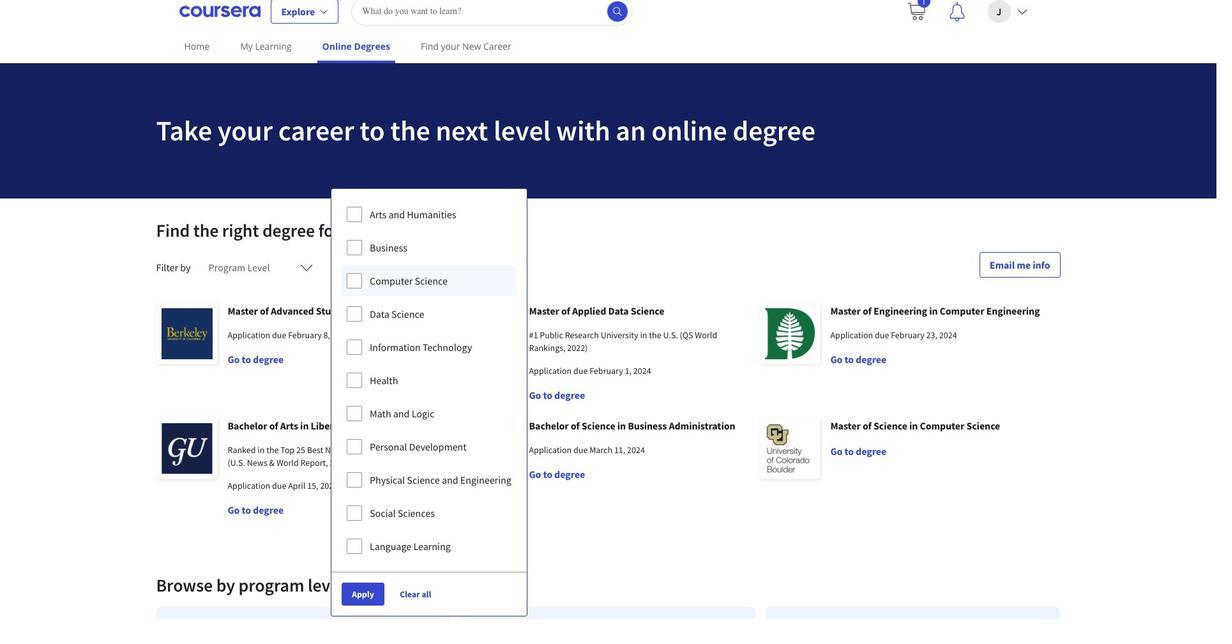 Task type: vqa. For each thing, say whether or not it's contained in the screenshot.
The Level to the left
yes



Task type: locate. For each thing, give the bounding box(es) containing it.
your left new
[[441, 40, 460, 52]]

my learning link
[[235, 32, 297, 61]]

0 horizontal spatial learning
[[255, 40, 292, 52]]

take your career to the next level with an online degree
[[156, 113, 815, 148]]

physical
[[370, 474, 405, 487]]

go down rankings,
[[529, 389, 541, 402]]

learning inside 'link'
[[255, 40, 292, 52]]

social
[[370, 507, 396, 520]]

1 vertical spatial learning
[[413, 540, 451, 553]]

0 horizontal spatial world
[[276, 457, 299, 469]]

0 horizontal spatial find
[[156, 219, 190, 242]]

of for master of science in computer science
[[863, 420, 872, 432]]

1 vertical spatial world
[[276, 457, 299, 469]]

0 vertical spatial by
[[180, 261, 191, 274]]

go right university of california, berkeley image
[[228, 353, 240, 366]]

math
[[370, 407, 391, 420]]

application due february 23, 2024
[[831, 330, 957, 341]]

world down top
[[276, 457, 299, 469]]

master for master of applied data science
[[529, 305, 559, 317]]

2 bachelor from the left
[[529, 420, 569, 432]]

0 vertical spatial your
[[441, 40, 460, 52]]

coursera image
[[179, 1, 260, 21]]

best
[[307, 444, 323, 456]]

learning
[[255, 40, 292, 52], [413, 540, 451, 553]]

due for advanced
[[272, 330, 286, 341]]

0 horizontal spatial february
[[288, 330, 322, 341]]

and left humanities
[[389, 208, 405, 221]]

technology
[[423, 341, 472, 354]]

2024 right 15,
[[320, 480, 338, 492]]

find your new career
[[421, 40, 511, 52]]

subject button
[[331, 252, 422, 283]]

february left 23,
[[891, 330, 925, 341]]

your for find
[[441, 40, 460, 52]]

1 horizontal spatial world
[[695, 330, 717, 341]]

2024
[[332, 330, 350, 341], [939, 330, 957, 341], [633, 365, 651, 377], [627, 444, 645, 456], [320, 480, 338, 492]]

your
[[441, 40, 460, 52], [218, 113, 273, 148]]

level
[[494, 113, 551, 148], [308, 574, 344, 597]]

february left 8,
[[288, 330, 322, 341]]

go to degree down "application due february 8, 2024"
[[228, 353, 284, 366]]

2024 right 8,
[[332, 330, 350, 341]]

master of advanced study in engineering
[[228, 305, 408, 317]]

learning for language learning
[[413, 540, 451, 553]]

data
[[608, 305, 629, 317], [370, 308, 389, 321]]

application right university of california, berkeley image
[[228, 330, 270, 341]]

world inside ranked in the top 25 best national universities in the u.s. (u.s. news & world report, 2023)
[[276, 457, 299, 469]]

bachelor of arts in liberal studies
[[228, 420, 377, 432]]

georgetown university image
[[156, 418, 217, 480]]

home
[[184, 40, 210, 52]]

dartmouth college image
[[759, 303, 820, 365]]

business left administration
[[628, 420, 667, 432]]

research
[[565, 330, 599, 341]]

by right browse
[[216, 574, 235, 597]]

arts inside options list list box
[[370, 208, 386, 221]]

to down "application due february 8, 2024"
[[242, 353, 251, 366]]

1 horizontal spatial find
[[421, 40, 439, 52]]

application left march
[[529, 444, 572, 456]]

1 bachelor from the left
[[228, 420, 267, 432]]

1 vertical spatial and
[[393, 407, 410, 420]]

0 vertical spatial u.s.
[[663, 330, 678, 341]]

level right next
[[494, 113, 551, 148]]

1 vertical spatial level
[[308, 574, 344, 597]]

browse
[[156, 574, 213, 597]]

master left advanced
[[228, 305, 258, 317]]

in inside #1 public research university in the u.s. (qs world rankings, 2022)
[[640, 330, 647, 341]]

by for filter
[[180, 261, 191, 274]]

application due february 1, 2024
[[529, 365, 651, 377]]

the right personal
[[413, 444, 426, 456]]

engineering up the information
[[354, 305, 408, 317]]

1 vertical spatial u.s.
[[427, 444, 442, 456]]

by right filter
[[180, 261, 191, 274]]

applied
[[572, 305, 606, 317]]

u.s.
[[663, 330, 678, 341], [427, 444, 442, 456]]

arts right for
[[370, 208, 386, 221]]

1 horizontal spatial arts
[[370, 208, 386, 221]]

options list list box
[[331, 189, 527, 572]]

23,
[[926, 330, 937, 341]]

u.s. inside ranked in the top 25 best national universities in the u.s. (u.s. news & world report, 2023)
[[427, 444, 442, 456]]

0 horizontal spatial data
[[370, 308, 389, 321]]

filter
[[156, 261, 178, 274]]

application for master of engineering in computer engineering
[[831, 330, 873, 341]]

bachelor of science in business administration
[[529, 420, 735, 432]]

master up public
[[529, 305, 559, 317]]

2024 right the 11,
[[627, 444, 645, 456]]

find the right degree for you
[[156, 219, 372, 242]]

2024 for business
[[627, 444, 645, 456]]

application for master of advanced study in engineering
[[228, 330, 270, 341]]

0 horizontal spatial arts
[[280, 420, 298, 432]]

0 horizontal spatial by
[[180, 261, 191, 274]]

degrees
[[354, 40, 390, 52]]

engineering
[[354, 305, 408, 317], [874, 305, 927, 317], [986, 305, 1040, 317], [460, 474, 511, 487]]

1 horizontal spatial by
[[216, 574, 235, 597]]

8,
[[324, 330, 330, 341]]

science
[[415, 275, 448, 287], [631, 305, 664, 317], [391, 308, 424, 321], [582, 420, 615, 432], [874, 420, 907, 432], [966, 420, 1000, 432], [407, 474, 440, 487]]

learning down sciences
[[413, 540, 451, 553]]

11,
[[614, 444, 625, 456]]

#1 public research university in the u.s. (qs world rankings, 2022)
[[529, 330, 717, 354]]

to
[[360, 113, 385, 148], [242, 353, 251, 366], [845, 353, 854, 366], [543, 389, 552, 402], [845, 445, 854, 458], [543, 468, 552, 481], [242, 504, 251, 517]]

application due april 15, 2024
[[228, 480, 338, 492]]

due left march
[[573, 444, 588, 456]]

world right the (qs
[[695, 330, 717, 341]]

0 horizontal spatial your
[[218, 113, 273, 148]]

university of london image
[[458, 418, 519, 480]]

apply button
[[342, 583, 384, 606]]

0 vertical spatial world
[[695, 330, 717, 341]]

the left the (qs
[[649, 330, 661, 341]]

logic
[[412, 407, 434, 420]]

and down development
[[442, 474, 458, 487]]

1 horizontal spatial bachelor
[[529, 420, 569, 432]]

and right math
[[393, 407, 410, 420]]

shopping cart: 1 item element
[[906, 0, 930, 21]]

find up "filter by"
[[156, 219, 190, 242]]

0 horizontal spatial u.s.
[[427, 444, 442, 456]]

0 horizontal spatial bachelor
[[228, 420, 267, 432]]

go right university of london image
[[529, 468, 541, 481]]

online
[[651, 113, 727, 148]]

due down advanced
[[272, 330, 286, 341]]

university of colorado boulder image
[[759, 418, 820, 480]]

application
[[228, 330, 270, 341], [831, 330, 873, 341], [529, 365, 572, 377], [529, 444, 572, 456], [228, 480, 270, 492]]

study
[[316, 305, 342, 317]]

by
[[180, 261, 191, 274], [216, 574, 235, 597]]

of for bachelor of arts in liberal studies
[[269, 420, 278, 432]]

top
[[281, 444, 295, 456]]

computer science
[[370, 275, 448, 287]]

None search field
[[351, 0, 632, 25]]

national
[[325, 444, 357, 456]]

february left 1,
[[590, 365, 623, 377]]

your right take
[[218, 113, 273, 148]]

development
[[409, 441, 467, 453]]

actions toolbar
[[331, 572, 527, 616]]

2 vertical spatial computer
[[920, 420, 964, 432]]

arts up top
[[280, 420, 298, 432]]

clear all button
[[395, 583, 436, 606]]

your inside 'link'
[[441, 40, 460, 52]]

1 vertical spatial business
[[628, 420, 667, 432]]

1 vertical spatial by
[[216, 574, 235, 597]]

1 vertical spatial your
[[218, 113, 273, 148]]

due down 2022)
[[573, 365, 588, 377]]

master right university of colorado boulder image
[[831, 420, 861, 432]]

find
[[421, 40, 439, 52], [156, 219, 190, 242]]

due left 23,
[[875, 330, 889, 341]]

find inside 'link'
[[421, 40, 439, 52]]

arts
[[370, 208, 386, 221], [280, 420, 298, 432]]

application right dartmouth college image
[[831, 330, 873, 341]]

of for master of engineering in computer engineering
[[863, 305, 872, 317]]

ranked in the top 25 best national universities in the u.s. (u.s. news & world report, 2023)
[[228, 444, 442, 469]]

0 vertical spatial find
[[421, 40, 439, 52]]

1 vertical spatial arts
[[280, 420, 298, 432]]

administration
[[669, 420, 735, 432]]

bachelor up ranked at the left of page
[[228, 420, 267, 432]]

clear all
[[400, 589, 431, 600]]

find your new career link
[[416, 32, 516, 61]]

1 horizontal spatial level
[[494, 113, 551, 148]]

engineering down development
[[460, 474, 511, 487]]

computer for master of engineering in computer engineering
[[940, 305, 984, 317]]

master up application due february 23, 2024
[[831, 305, 861, 317]]

go to degree down application due march 11, 2024
[[529, 468, 585, 481]]

bachelor up application due march 11, 2024
[[529, 420, 569, 432]]

0 vertical spatial business
[[370, 241, 407, 254]]

go to degree down application due february 23, 2024
[[831, 353, 886, 366]]

application for bachelor of science in business administration
[[529, 444, 572, 456]]

engineering down email me info button
[[986, 305, 1040, 317]]

0 vertical spatial and
[[389, 208, 405, 221]]

u.s. up physical science and engineering
[[427, 444, 442, 456]]

learning inside options list list box
[[413, 540, 451, 553]]

find left new
[[421, 40, 439, 52]]

find for find the right degree for you
[[156, 219, 190, 242]]

to down application due february 23, 2024
[[845, 353, 854, 366]]

0 vertical spatial computer
[[370, 275, 413, 287]]

due left the april on the left bottom
[[272, 480, 286, 492]]

data up university
[[608, 305, 629, 317]]

business up the computer science
[[370, 241, 407, 254]]

the
[[390, 113, 430, 148], [193, 219, 219, 242], [649, 330, 661, 341], [266, 444, 279, 456], [413, 444, 426, 456]]

(u.s.
[[228, 457, 245, 469]]

0 horizontal spatial business
[[370, 241, 407, 254]]

2024 right 23,
[[939, 330, 957, 341]]

level left apply
[[308, 574, 344, 597]]

list
[[151, 602, 1066, 619]]

humanities
[[407, 208, 456, 221]]

0 vertical spatial learning
[[255, 40, 292, 52]]

15,
[[307, 480, 318, 492]]

my
[[240, 40, 253, 52]]

february for engineering
[[891, 330, 925, 341]]

1 horizontal spatial learning
[[413, 540, 451, 553]]

u.s. inside #1 public research university in the u.s. (qs world rankings, 2022)
[[663, 330, 678, 341]]

u.s. left the (qs
[[663, 330, 678, 341]]

go to degree
[[228, 353, 284, 366], [831, 353, 886, 366], [529, 389, 585, 402], [831, 445, 886, 458], [529, 468, 585, 481], [228, 504, 284, 517]]

1 horizontal spatial your
[[441, 40, 460, 52]]

2024 right 1,
[[633, 365, 651, 377]]

1 horizontal spatial u.s.
[[663, 330, 678, 341]]

go to degree down application due april 15, 2024
[[228, 504, 284, 517]]

learning right my
[[255, 40, 292, 52]]

math and logic
[[370, 407, 434, 420]]

2 horizontal spatial february
[[891, 330, 925, 341]]

0 vertical spatial arts
[[370, 208, 386, 221]]

the left next
[[390, 113, 430, 148]]

february
[[288, 330, 322, 341], [891, 330, 925, 341], [590, 365, 623, 377]]

1 vertical spatial computer
[[940, 305, 984, 317]]

master
[[228, 305, 258, 317], [529, 305, 559, 317], [831, 305, 861, 317], [831, 420, 861, 432]]

and for arts
[[389, 208, 405, 221]]

bachelor for bachelor of science in business administration
[[529, 420, 569, 432]]

1 vertical spatial find
[[156, 219, 190, 242]]

data up the information
[[370, 308, 389, 321]]

of
[[260, 305, 269, 317], [561, 305, 570, 317], [863, 305, 872, 317], [269, 420, 278, 432], [571, 420, 580, 432], [863, 420, 872, 432]]

computer inside options list list box
[[370, 275, 413, 287]]



Task type: describe. For each thing, give the bounding box(es) containing it.
computer for master of science in computer science
[[920, 420, 964, 432]]

to down application due march 11, 2024
[[543, 468, 552, 481]]

due for science
[[573, 444, 588, 456]]

report,
[[300, 457, 328, 469]]

and for math
[[393, 407, 410, 420]]

go to degree down master of science in computer science
[[831, 445, 886, 458]]

1 horizontal spatial data
[[608, 305, 629, 317]]

february for advanced
[[288, 330, 322, 341]]

to down rankings,
[[543, 389, 552, 402]]

the inside #1 public research university in the u.s. (qs world rankings, 2022)
[[649, 330, 661, 341]]

clear
[[400, 589, 420, 600]]

(qs
[[680, 330, 693, 341]]

to right university of colorado boulder image
[[845, 445, 854, 458]]

email
[[990, 259, 1015, 271]]

online degrees link
[[317, 32, 395, 63]]

next
[[436, 113, 488, 148]]

right
[[222, 219, 259, 242]]

your for take
[[218, 113, 273, 148]]

master of science in computer science
[[831, 420, 1000, 432]]

public
[[540, 330, 563, 341]]

career
[[278, 113, 354, 148]]

data science
[[370, 308, 424, 321]]

language learning
[[370, 540, 451, 553]]

1 horizontal spatial business
[[628, 420, 667, 432]]

&
[[269, 457, 275, 469]]

all
[[422, 589, 431, 600]]

2023)
[[330, 457, 350, 469]]

you
[[344, 219, 372, 242]]

liberal
[[311, 420, 342, 432]]

universities
[[359, 444, 403, 456]]

email me info
[[990, 259, 1050, 271]]

go right university of colorado boulder image
[[831, 445, 843, 458]]

engineering inside options list list box
[[460, 474, 511, 487]]

0 horizontal spatial level
[[308, 574, 344, 597]]

personal
[[370, 441, 407, 453]]

program
[[238, 574, 304, 597]]

ranked
[[228, 444, 256, 456]]

business inside options list list box
[[370, 241, 407, 254]]

2024 for computer
[[939, 330, 957, 341]]

with
[[556, 113, 610, 148]]

personal development
[[370, 441, 467, 453]]

world inside #1 public research university in the u.s. (qs world rankings, 2022)
[[695, 330, 717, 341]]

master of applied data science
[[529, 305, 664, 317]]

25
[[296, 444, 305, 456]]

university of california, berkeley image
[[156, 303, 217, 365]]

of for master of advanced study in engineering
[[260, 305, 269, 317]]

bachelor for bachelor of arts in liberal studies
[[228, 420, 267, 432]]

find for find your new career
[[421, 40, 439, 52]]

online
[[322, 40, 352, 52]]

by for browse
[[216, 574, 235, 597]]

#1
[[529, 330, 538, 341]]

of for bachelor of science in business administration
[[571, 420, 580, 432]]

news
[[247, 457, 267, 469]]

master for master of advanced study in engineering
[[228, 305, 258, 317]]

an
[[616, 113, 646, 148]]

physical science and engineering
[[370, 474, 511, 487]]

career
[[483, 40, 511, 52]]

apply
[[352, 589, 374, 600]]

arts and humanities
[[370, 208, 456, 221]]

advanced
[[271, 305, 314, 317]]

engineering up application due february 23, 2024
[[874, 305, 927, 317]]

me
[[1017, 259, 1031, 271]]

social sciences
[[370, 507, 435, 520]]

university
[[601, 330, 638, 341]]

the left right
[[193, 219, 219, 242]]

march
[[590, 444, 612, 456]]

data inside options list list box
[[370, 308, 389, 321]]

to right the career
[[360, 113, 385, 148]]

application due march 11, 2024
[[529, 444, 645, 456]]

0 vertical spatial level
[[494, 113, 551, 148]]

my learning
[[240, 40, 292, 52]]

1 horizontal spatial february
[[590, 365, 623, 377]]

to down application due april 15, 2024
[[242, 504, 251, 517]]

the up &
[[266, 444, 279, 456]]

of for master of applied data science
[[561, 305, 570, 317]]

application down news
[[228, 480, 270, 492]]

master for master of science in computer science
[[831, 420, 861, 432]]

go to degree down application due february 1, 2024
[[529, 389, 585, 402]]

2 vertical spatial and
[[442, 474, 458, 487]]

online degrees
[[322, 40, 390, 52]]

due for engineering
[[875, 330, 889, 341]]

info
[[1033, 259, 1050, 271]]

master for master of engineering in computer engineering
[[831, 305, 861, 317]]

studies
[[344, 420, 377, 432]]

browse by program level
[[156, 574, 344, 597]]

new
[[462, 40, 481, 52]]

2024 for in
[[332, 330, 350, 341]]

health
[[370, 374, 398, 387]]

application down rankings,
[[529, 365, 572, 377]]

sciences
[[398, 507, 435, 520]]

information technology
[[370, 341, 472, 354]]

go right dartmouth college image
[[831, 353, 843, 366]]

information
[[370, 341, 421, 354]]

language
[[370, 540, 411, 553]]

april
[[288, 480, 306, 492]]

rankings,
[[529, 342, 566, 354]]

go down (u.s.
[[228, 504, 240, 517]]

master of engineering in computer engineering
[[831, 305, 1040, 317]]

application due february 8, 2024
[[228, 330, 350, 341]]

email me info button
[[979, 252, 1060, 278]]

1,
[[625, 365, 632, 377]]

for
[[318, 219, 340, 242]]

subject
[[339, 261, 371, 274]]

home link
[[179, 32, 215, 61]]

learning for my learning
[[255, 40, 292, 52]]

filter by
[[156, 261, 191, 274]]

take
[[156, 113, 212, 148]]

university of michigan image
[[458, 303, 519, 365]]



